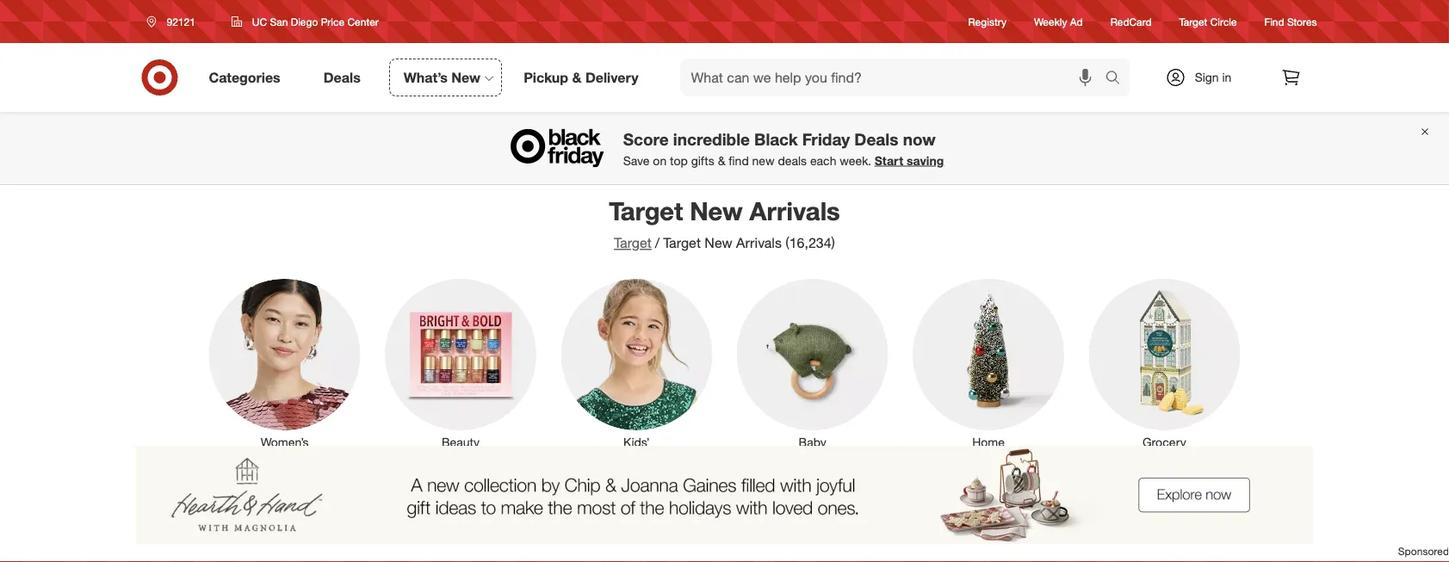 Task type: locate. For each thing, give the bounding box(es) containing it.
target link
[[614, 235, 652, 252]]

arrivals inside beauty new arrivals
[[455, 452, 495, 467]]

stores
[[1288, 15, 1318, 28]]

new inside grocery new & trending
[[1123, 452, 1147, 467]]

arrivals down baby
[[807, 452, 847, 467]]

women's
[[261, 435, 309, 450]]

women's new arrivals
[[251, 435, 319, 467]]

delivery
[[586, 69, 639, 86]]

price
[[321, 15, 345, 28]]

deals
[[324, 69, 361, 86], [855, 129, 899, 149]]

1 horizontal spatial &
[[718, 153, 726, 168]]

arrivals down kids'
[[631, 452, 671, 467]]

uc san diego price center button
[[220, 6, 390, 37]]

uc san diego price center
[[252, 15, 379, 28]]

new inside home new arrivals
[[955, 452, 980, 467]]

arrivals inside baby new arrivals
[[807, 452, 847, 467]]

arrivals
[[750, 196, 841, 226], [737, 235, 782, 252], [279, 452, 319, 467], [455, 452, 495, 467], [631, 452, 671, 467], [807, 452, 847, 467], [983, 452, 1023, 467]]

start
[[875, 153, 904, 168]]

2 horizontal spatial &
[[1150, 452, 1158, 467]]

baby new arrivals
[[779, 435, 847, 467]]

pickup & delivery
[[524, 69, 639, 86]]

find
[[1265, 15, 1285, 28]]

arrivals inside kids' new arrivals
[[631, 452, 671, 467]]

arrivals down home
[[983, 452, 1023, 467]]

new for kids'
[[603, 452, 628, 467]]

arrivals inside home new arrivals
[[983, 452, 1023, 467]]

new inside baby new arrivals
[[779, 452, 804, 467]]

0 vertical spatial &
[[572, 69, 582, 86]]

new for home
[[955, 452, 980, 467]]

weekly ad
[[1035, 15, 1083, 28]]

score incredible black friday deals now save on top gifts & find new deals each week. start saving
[[623, 129, 944, 168]]

deals up start
[[855, 129, 899, 149]]

target
[[1180, 15, 1208, 28], [609, 196, 683, 226], [614, 235, 652, 252], [664, 235, 701, 252]]

92121
[[167, 15, 195, 28]]

arrivals for target
[[750, 196, 841, 226]]

new inside beauty new arrivals
[[427, 452, 451, 467]]

what's
[[404, 69, 448, 86]]

trending
[[1161, 452, 1207, 467]]

arrivals down women's
[[279, 452, 319, 467]]

new down women's
[[251, 452, 275, 467]]

arrivals inside women's new arrivals
[[279, 452, 319, 467]]

new right what's
[[452, 69, 481, 86]]

redcard
[[1111, 15, 1152, 28]]

score
[[623, 129, 669, 149]]

target right /
[[664, 235, 701, 252]]

deals link
[[309, 59, 382, 96]]

friday
[[803, 129, 850, 149]]

now
[[903, 129, 936, 149]]

arrivals down beauty
[[455, 452, 495, 467]]

arrivals for women's
[[279, 452, 319, 467]]

search button
[[1098, 59, 1139, 100]]

target left /
[[614, 235, 652, 252]]

1 horizontal spatial deals
[[855, 129, 899, 149]]

0 horizontal spatial &
[[572, 69, 582, 86]]

new down beauty
[[427, 452, 451, 467]]

find stores
[[1265, 15, 1318, 28]]

deals down the price
[[324, 69, 361, 86]]

1 vertical spatial &
[[718, 153, 726, 168]]

uc
[[252, 15, 267, 28]]

new inside kids' new arrivals
[[603, 452, 628, 467]]

what's new
[[404, 69, 481, 86]]

arrivals up '(16,234)'
[[750, 196, 841, 226]]

& right pickup at the top left
[[572, 69, 582, 86]]

top
[[670, 153, 688, 168]]

& left find
[[718, 153, 726, 168]]

new
[[753, 153, 775, 168]]

sign in link
[[1151, 59, 1259, 96]]

new down "gifts"
[[690, 196, 743, 226]]

home new arrivals
[[955, 435, 1023, 467]]

new for what's
[[452, 69, 481, 86]]

search
[[1098, 71, 1139, 88]]

find stores link
[[1265, 14, 1318, 29]]

(16,234)
[[786, 235, 836, 252]]

saving
[[907, 153, 944, 168]]

new for baby
[[779, 452, 804, 467]]

2 vertical spatial &
[[1150, 452, 1158, 467]]

&
[[572, 69, 582, 86], [718, 153, 726, 168], [1150, 452, 1158, 467]]

0 horizontal spatial deals
[[324, 69, 361, 86]]

1 vertical spatial deals
[[855, 129, 899, 149]]

ad
[[1071, 15, 1083, 28]]

new right /
[[705, 235, 733, 252]]

new down grocery
[[1123, 452, 1147, 467]]

& down grocery
[[1150, 452, 1158, 467]]

new for grocery
[[1123, 452, 1147, 467]]

beauty new arrivals
[[427, 435, 495, 467]]

new down baby
[[779, 452, 804, 467]]

new down kids'
[[603, 452, 628, 467]]

& inside grocery new & trending
[[1150, 452, 1158, 467]]

new down home
[[955, 452, 980, 467]]

new inside women's new arrivals
[[251, 452, 275, 467]]

92121 button
[[136, 6, 214, 37]]

in
[[1223, 70, 1232, 85]]

new
[[452, 69, 481, 86], [690, 196, 743, 226], [705, 235, 733, 252], [251, 452, 275, 467], [427, 452, 451, 467], [603, 452, 628, 467], [779, 452, 804, 467], [955, 452, 980, 467], [1123, 452, 1147, 467]]



Task type: vqa. For each thing, say whether or not it's contained in the screenshot.
Doctors
no



Task type: describe. For each thing, give the bounding box(es) containing it.
find
[[729, 153, 749, 168]]

new for women's
[[251, 452, 275, 467]]

arrivals for beauty
[[455, 452, 495, 467]]

center
[[348, 15, 379, 28]]

target up /
[[609, 196, 683, 226]]

diego
[[291, 15, 318, 28]]

incredible
[[674, 129, 750, 149]]

arrivals left '(16,234)'
[[737, 235, 782, 252]]

new for target
[[690, 196, 743, 226]]

pickup
[[524, 69, 569, 86]]

sign
[[1195, 70, 1220, 85]]

target new arrivals target / target new arrivals (16,234)
[[609, 196, 841, 252]]

weekly
[[1035, 15, 1068, 28]]

kids'
[[624, 435, 650, 450]]

redcard link
[[1111, 14, 1152, 29]]

san
[[270, 15, 288, 28]]

categories
[[209, 69, 281, 86]]

on
[[653, 153, 667, 168]]

baby
[[799, 435, 827, 450]]

advertisement region
[[0, 446, 1450, 544]]

arrivals for baby
[[807, 452, 847, 467]]

sign in
[[1195, 70, 1232, 85]]

what's new link
[[389, 59, 502, 96]]

categories link
[[194, 59, 302, 96]]

circle
[[1211, 15, 1238, 28]]

/
[[655, 235, 660, 252]]

gifts
[[691, 153, 715, 168]]

registry link
[[969, 14, 1007, 29]]

deals inside score incredible black friday deals now save on top gifts & find new deals each week. start saving
[[855, 129, 899, 149]]

week.
[[840, 153, 872, 168]]

grocery
[[1143, 435, 1187, 450]]

registry
[[969, 15, 1007, 28]]

grocery new & trending
[[1123, 435, 1207, 467]]

& inside score incredible black friday deals now save on top gifts & find new deals each week. start saving
[[718, 153, 726, 168]]

0 vertical spatial deals
[[324, 69, 361, 86]]

home
[[973, 435, 1005, 450]]

kids' new arrivals
[[603, 435, 671, 467]]

What can we help you find? suggestions appear below search field
[[681, 59, 1110, 96]]

arrivals for home
[[983, 452, 1023, 467]]

each
[[811, 153, 837, 168]]

target circle link
[[1180, 14, 1238, 29]]

arrivals for kids'
[[631, 452, 671, 467]]

black
[[755, 129, 798, 149]]

beauty
[[442, 435, 480, 450]]

target circle
[[1180, 15, 1238, 28]]

save
[[623, 153, 650, 168]]

sponsored
[[1399, 545, 1450, 558]]

target left circle on the top right
[[1180, 15, 1208, 28]]

pickup & delivery link
[[509, 59, 660, 96]]

new for beauty
[[427, 452, 451, 467]]

deals
[[778, 153, 807, 168]]

weekly ad link
[[1035, 14, 1083, 29]]



